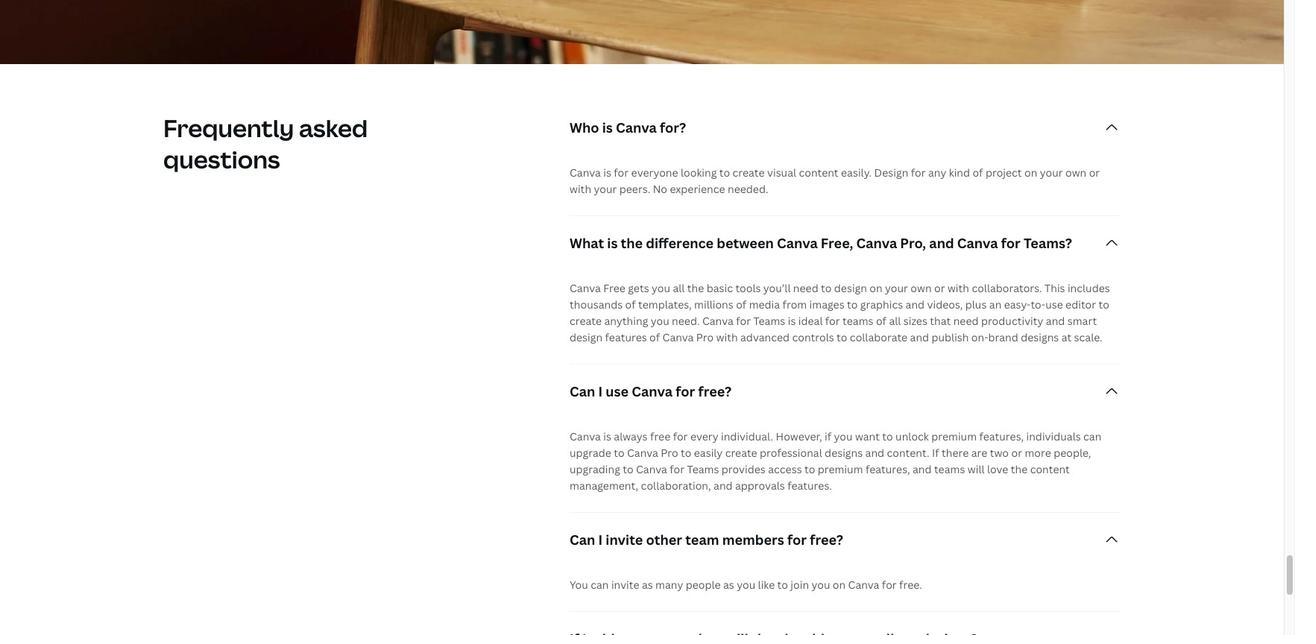 Task type: locate. For each thing, give the bounding box(es) containing it.
own right project
[[1066, 166, 1087, 180]]

teams down there at the right bottom of page
[[934, 462, 965, 477]]

designs
[[1021, 330, 1059, 345], [825, 446, 863, 460]]

easy-
[[1004, 298, 1031, 312]]

1 vertical spatial invite
[[611, 578, 639, 592]]

canva left pro,
[[856, 234, 897, 252]]

0 vertical spatial your
[[1040, 166, 1063, 180]]

of down graphics
[[876, 314, 887, 328]]

canva down who
[[570, 166, 601, 180]]

0 vertical spatial invite
[[606, 531, 643, 549]]

1 vertical spatial i
[[598, 531, 603, 549]]

is left everyone
[[603, 166, 611, 180]]

collaborate
[[850, 330, 908, 345]]

who is canva for?
[[570, 119, 686, 137]]

1 vertical spatial can
[[570, 531, 595, 549]]

0 vertical spatial need
[[793, 281, 818, 295]]

1 vertical spatial teams
[[934, 462, 965, 477]]

you right "if"
[[834, 430, 853, 444]]

pro down free
[[661, 446, 678, 460]]

pro
[[696, 330, 714, 345], [661, 446, 678, 460]]

0 horizontal spatial as
[[642, 578, 653, 592]]

on up graphics
[[870, 281, 883, 295]]

0 vertical spatial premium
[[931, 430, 977, 444]]

design
[[874, 166, 908, 180]]

create up "provides"
[[725, 446, 757, 460]]

invite left the other
[[606, 531, 643, 549]]

1 horizontal spatial use
[[1045, 298, 1063, 312]]

on-
[[971, 330, 988, 345]]

free?
[[698, 383, 732, 401], [810, 531, 843, 549]]

2 vertical spatial on
[[833, 578, 846, 592]]

plus
[[965, 298, 987, 312]]

gets
[[628, 281, 649, 295]]

1 vertical spatial create
[[570, 314, 602, 328]]

content right visual
[[799, 166, 839, 180]]

2 horizontal spatial on
[[1025, 166, 1037, 180]]

management,
[[570, 479, 638, 493]]

design down the thousands
[[570, 330, 603, 345]]

the left basic
[[687, 281, 704, 295]]

content down more
[[1030, 462, 1070, 477]]

team
[[685, 531, 719, 549]]

canva left the free,
[[777, 234, 818, 252]]

your left peers.
[[594, 182, 617, 196]]

and up at
[[1046, 314, 1065, 328]]

content inside canva is always free for every individual. however, if you want to unlock premium features, individuals can upgrade to canva pro to easily create professional designs and content. if there are two or more people, upgrading to canva for teams provides access to premium features, and teams will love the content management, collaboration, and approvals features.
[[1030, 462, 1070, 477]]

2 can from the top
[[570, 531, 595, 549]]

1 horizontal spatial own
[[1066, 166, 1087, 180]]

0 horizontal spatial teams
[[843, 314, 874, 328]]

the right what
[[621, 234, 643, 252]]

invite
[[606, 531, 643, 549], [611, 578, 639, 592]]

canva up collaborators.
[[957, 234, 998, 252]]

this
[[1045, 281, 1065, 295]]

1 horizontal spatial content
[[1030, 462, 1070, 477]]

1 vertical spatial can
[[591, 578, 609, 592]]

as left many
[[642, 578, 653, 592]]

need up "from"
[[793, 281, 818, 295]]

of inside 'canva is for everyone looking to create visual content easily. design for any kind of project on your own or with your peers. no experience needed.'
[[973, 166, 983, 180]]

2 i from the top
[[598, 531, 603, 549]]

people
[[686, 578, 721, 592]]

0 vertical spatial all
[[673, 281, 685, 295]]

content
[[799, 166, 839, 180], [1030, 462, 1070, 477]]

to right like
[[777, 578, 788, 592]]

all
[[673, 281, 685, 295], [889, 314, 901, 328]]

1 vertical spatial own
[[911, 281, 932, 295]]

0 vertical spatial can
[[570, 383, 595, 401]]

2 horizontal spatial the
[[1011, 462, 1028, 477]]

with
[[570, 182, 591, 196], [948, 281, 969, 295], [716, 330, 738, 345]]

1 vertical spatial or
[[934, 281, 945, 295]]

content.
[[887, 446, 930, 460]]

free? down "features."
[[810, 531, 843, 549]]

can up people,
[[1083, 430, 1102, 444]]

0 horizontal spatial content
[[799, 166, 839, 180]]

1 horizontal spatial the
[[687, 281, 704, 295]]

all up templates,
[[673, 281, 685, 295]]

you
[[570, 578, 588, 592]]

2 vertical spatial or
[[1011, 446, 1022, 460]]

canva
[[616, 119, 657, 137], [570, 166, 601, 180], [777, 234, 818, 252], [856, 234, 897, 252], [957, 234, 998, 252], [570, 281, 601, 295], [702, 314, 734, 328], [663, 330, 694, 345], [632, 383, 673, 401], [570, 430, 601, 444], [627, 446, 658, 460], [636, 462, 667, 477], [848, 578, 879, 592]]

easily.
[[841, 166, 872, 180]]

canva up the thousands
[[570, 281, 601, 295]]

0 vertical spatial designs
[[1021, 330, 1059, 345]]

invite left many
[[611, 578, 639, 592]]

use
[[1045, 298, 1063, 312], [606, 383, 629, 401]]

0 vertical spatial on
[[1025, 166, 1037, 180]]

individuals
[[1026, 430, 1081, 444]]

1 horizontal spatial as
[[723, 578, 734, 592]]

0 horizontal spatial your
[[594, 182, 617, 196]]

0 vertical spatial i
[[598, 383, 603, 401]]

on for can i invite other team members for free?
[[833, 578, 846, 592]]

is down "from"
[[788, 314, 796, 328]]

or
[[1089, 166, 1100, 180], [934, 281, 945, 295], [1011, 446, 1022, 460]]

the inside dropdown button
[[621, 234, 643, 252]]

can right you at the bottom left of page
[[591, 578, 609, 592]]

designs inside canva is always free for every individual. however, if you want to unlock premium features, individuals can upgrade to canva pro to easily create professional designs and content. if there are two or more people, upgrading to canva for teams provides access to premium features, and teams will love the content management, collaboration, and approvals features.
[[825, 446, 863, 460]]

anything
[[604, 314, 648, 328]]

0 horizontal spatial the
[[621, 234, 643, 252]]

create up needed.
[[733, 166, 765, 180]]

features, up two
[[979, 430, 1024, 444]]

0 vertical spatial the
[[621, 234, 643, 252]]

provides
[[722, 462, 766, 477]]

to right looking on the right top
[[719, 166, 730, 180]]

your up graphics
[[885, 281, 908, 295]]

is inside dropdown button
[[602, 119, 613, 137]]

and
[[929, 234, 954, 252], [906, 298, 925, 312], [1046, 314, 1065, 328], [910, 330, 929, 345], [865, 446, 884, 460], [913, 462, 932, 477], [714, 479, 733, 493]]

and down sizes
[[910, 330, 929, 345]]

is
[[602, 119, 613, 137], [603, 166, 611, 180], [607, 234, 618, 252], [788, 314, 796, 328], [603, 430, 611, 444]]

premium
[[931, 430, 977, 444], [818, 462, 863, 477]]

frequently
[[163, 112, 294, 144]]

can i use canva for free? button
[[570, 365, 1121, 418]]

1 vertical spatial with
[[948, 281, 969, 295]]

0 vertical spatial can
[[1083, 430, 1102, 444]]

0 vertical spatial pro
[[696, 330, 714, 345]]

canva up free
[[632, 383, 673, 401]]

create
[[733, 166, 765, 180], [570, 314, 602, 328], [725, 446, 757, 460]]

on right join
[[833, 578, 846, 592]]

canva up collaboration,
[[636, 462, 667, 477]]

collaborators.
[[972, 281, 1042, 295]]

1 horizontal spatial features,
[[979, 430, 1024, 444]]

for down media
[[736, 314, 751, 328]]

for inside dropdown button
[[1001, 234, 1021, 252]]

premium up "features."
[[818, 462, 863, 477]]

from
[[783, 298, 807, 312]]

editor
[[1066, 298, 1096, 312]]

your right project
[[1040, 166, 1063, 180]]

with up the videos,
[[948, 281, 969, 295]]

asked
[[299, 112, 368, 144]]

easily
[[694, 446, 723, 460]]

1 vertical spatial content
[[1030, 462, 1070, 477]]

i for use
[[598, 383, 603, 401]]

design
[[834, 281, 867, 295], [570, 330, 603, 345]]

1 horizontal spatial or
[[1011, 446, 1022, 460]]

to right 'images' at top right
[[847, 298, 858, 312]]

1 horizontal spatial your
[[885, 281, 908, 295]]

who is canva for? button
[[570, 101, 1121, 154]]

for
[[614, 166, 629, 180], [911, 166, 926, 180], [1001, 234, 1021, 252], [736, 314, 751, 328], [825, 314, 840, 328], [676, 383, 695, 401], [673, 430, 688, 444], [670, 462, 685, 477], [787, 531, 807, 549], [882, 578, 897, 592]]

0 horizontal spatial on
[[833, 578, 846, 592]]

access
[[768, 462, 802, 477]]

1 vertical spatial premium
[[818, 462, 863, 477]]

content inside 'canva is for everyone looking to create visual content easily. design for any kind of project on your own or with your peers. no experience needed.'
[[799, 166, 839, 180]]

1 vertical spatial features,
[[866, 462, 910, 477]]

is right what
[[607, 234, 618, 252]]

invite for other
[[606, 531, 643, 549]]

free? up every in the bottom of the page
[[698, 383, 732, 401]]

teams inside canva free gets you all the basic tools you'll need to design on your own or with collaborators. this includes thousands of templates, millions of media from images to graphics and videos, plus an easy-to-use editor to create anything you need. canva for teams is ideal for teams of all sizes that need productivity and smart design features of canva pro with advanced controls to collaborate and publish on-brand designs at scale.
[[753, 314, 785, 328]]

0 horizontal spatial features,
[[866, 462, 910, 477]]

free
[[650, 430, 671, 444]]

designs left at
[[1021, 330, 1059, 345]]

as right "people"
[[723, 578, 734, 592]]

to up management, on the left of the page
[[623, 462, 634, 477]]

teams
[[753, 314, 785, 328], [687, 462, 719, 477]]

0 horizontal spatial can
[[591, 578, 609, 592]]

professional
[[760, 446, 822, 460]]

0 vertical spatial teams
[[843, 314, 874, 328]]

0 horizontal spatial pro
[[661, 446, 678, 460]]

0 horizontal spatial or
[[934, 281, 945, 295]]

2 vertical spatial the
[[1011, 462, 1028, 477]]

the right love
[[1011, 462, 1028, 477]]

is left always
[[603, 430, 611, 444]]

to right controls
[[837, 330, 847, 345]]

1 vertical spatial designs
[[825, 446, 863, 460]]

1 horizontal spatial designs
[[1021, 330, 1059, 345]]

can inside canva is always free for every individual. however, if you want to unlock premium features, individuals can upgrade to canva pro to easily create professional designs and content. if there are two or more people, upgrading to canva for teams provides access to premium features, and teams will love the content management, collaboration, and approvals features.
[[1083, 430, 1102, 444]]

you
[[652, 281, 670, 295], [651, 314, 669, 328], [834, 430, 853, 444], [737, 578, 755, 592], [812, 578, 830, 592]]

1 i from the top
[[598, 383, 603, 401]]

teams inside canva free gets you all the basic tools you'll need to design on your own or with collaborators. this includes thousands of templates, millions of media from images to graphics and videos, plus an easy-to-use editor to create anything you need. canva for teams is ideal for teams of all sizes that need productivity and smart design features of canva pro with advanced controls to collaborate and publish on-brand designs at scale.
[[843, 314, 874, 328]]

or inside 'canva is for everyone looking to create visual content easily. design for any kind of project on your own or with your peers. no experience needed.'
[[1089, 166, 1100, 180]]

of right kind
[[973, 166, 983, 180]]

0 vertical spatial teams
[[753, 314, 785, 328]]

0 vertical spatial use
[[1045, 298, 1063, 312]]

can up you at the bottom left of page
[[570, 531, 595, 549]]

on for what is the difference between canva free, canva pro, and canva for teams?
[[870, 281, 883, 295]]

1 vertical spatial use
[[606, 383, 629, 401]]

0 vertical spatial content
[[799, 166, 839, 180]]

can up upgrade
[[570, 383, 595, 401]]

0 horizontal spatial with
[[570, 182, 591, 196]]

is for free
[[603, 430, 611, 444]]

the
[[621, 234, 643, 252], [687, 281, 704, 295], [1011, 462, 1028, 477]]

own up the videos,
[[911, 281, 932, 295]]

canva free gets you all the basic tools you'll need to design on your own or with collaborators. this includes thousands of templates, millions of media from images to graphics and videos, plus an easy-to-use editor to create anything you need. canva for teams is ideal for teams of all sizes that need productivity and smart design features of canva pro with advanced controls to collaborate and publish on-brand designs at scale.
[[570, 281, 1110, 345]]

1 vertical spatial on
[[870, 281, 883, 295]]

features, down content.
[[866, 462, 910, 477]]

teams down easily
[[687, 462, 719, 477]]

is inside canva is always free for every individual. however, if you want to unlock premium features, individuals can upgrade to canva pro to easily create professional designs and content. if there are two or more people, upgrading to canva for teams provides access to premium features, and teams will love the content management, collaboration, and approvals features.
[[603, 430, 611, 444]]

between
[[717, 234, 774, 252]]

use up always
[[606, 383, 629, 401]]

designs down "if"
[[825, 446, 863, 460]]

2 vertical spatial with
[[716, 330, 738, 345]]

2 vertical spatial create
[[725, 446, 757, 460]]

and right pro,
[[929, 234, 954, 252]]

is for for?
[[602, 119, 613, 137]]

1 horizontal spatial need
[[953, 314, 979, 328]]

i up upgrade
[[598, 383, 603, 401]]

teams up "advanced"
[[753, 314, 785, 328]]

with down millions on the top of page
[[716, 330, 738, 345]]

1 vertical spatial all
[[889, 314, 901, 328]]

or inside canva free gets you all the basic tools you'll need to design on your own or with collaborators. this includes thousands of templates, millions of media from images to graphics and videos, plus an easy-to-use editor to create anything you need. canva for teams is ideal for teams of all sizes that need productivity and smart design features of canva pro with advanced controls to collaborate and publish on-brand designs at scale.
[[934, 281, 945, 295]]

2 horizontal spatial or
[[1089, 166, 1100, 180]]

1 horizontal spatial can
[[1083, 430, 1102, 444]]

1 vertical spatial need
[[953, 314, 979, 328]]

0 vertical spatial with
[[570, 182, 591, 196]]

to down always
[[614, 446, 625, 460]]

includes
[[1068, 281, 1110, 295]]

1 horizontal spatial pro
[[696, 330, 714, 345]]

1 horizontal spatial teams
[[753, 314, 785, 328]]

for up collaboration,
[[670, 462, 685, 477]]

design up 'images' at top right
[[834, 281, 867, 295]]

as
[[642, 578, 653, 592], [723, 578, 734, 592]]

invite inside dropdown button
[[606, 531, 643, 549]]

1 horizontal spatial on
[[870, 281, 883, 295]]

use down this
[[1045, 298, 1063, 312]]

0 horizontal spatial free?
[[698, 383, 732, 401]]

basic
[[707, 281, 733, 295]]

of right features
[[650, 330, 660, 345]]

1 vertical spatial teams
[[687, 462, 719, 477]]

0 horizontal spatial use
[[606, 383, 629, 401]]

1 horizontal spatial design
[[834, 281, 867, 295]]

to left easily
[[681, 446, 691, 460]]

1 horizontal spatial all
[[889, 314, 901, 328]]

use inside canva free gets you all the basic tools you'll need to design on your own or with collaborators. this includes thousands of templates, millions of media from images to graphics and videos, plus an easy-to-use editor to create anything you need. canva for teams is ideal for teams of all sizes that need productivity and smart design features of canva pro with advanced controls to collaborate and publish on-brand designs at scale.
[[1045, 298, 1063, 312]]

your
[[1040, 166, 1063, 180], [594, 182, 617, 196], [885, 281, 908, 295]]

create down the thousands
[[570, 314, 602, 328]]

on inside 'canva is for everyone looking to create visual content easily. design for any kind of project on your own or with your peers. no experience needed.'
[[1025, 166, 1037, 180]]

1 vertical spatial pro
[[661, 446, 678, 460]]

0 horizontal spatial premium
[[818, 462, 863, 477]]

you'll
[[763, 281, 791, 295]]

with inside 'canva is for everyone looking to create visual content easily. design for any kind of project on your own or with your peers. no experience needed.'
[[570, 182, 591, 196]]

0 horizontal spatial design
[[570, 330, 603, 345]]

1 vertical spatial the
[[687, 281, 704, 295]]

0 vertical spatial design
[[834, 281, 867, 295]]

canva down always
[[627, 446, 658, 460]]

0 horizontal spatial teams
[[687, 462, 719, 477]]

teams
[[843, 314, 874, 328], [934, 462, 965, 477]]

for up peers.
[[614, 166, 629, 180]]

all left sizes
[[889, 314, 901, 328]]

is right who
[[602, 119, 613, 137]]

create inside 'canva is for everyone looking to create visual content easily. design for any kind of project on your own or with your peers. no experience needed.'
[[733, 166, 765, 180]]

0 horizontal spatial own
[[911, 281, 932, 295]]

1 horizontal spatial with
[[716, 330, 738, 345]]

for left teams?
[[1001, 234, 1021, 252]]

1 horizontal spatial teams
[[934, 462, 965, 477]]

to
[[719, 166, 730, 180], [821, 281, 832, 295], [847, 298, 858, 312], [1099, 298, 1109, 312], [837, 330, 847, 345], [882, 430, 893, 444], [614, 446, 625, 460], [681, 446, 691, 460], [623, 462, 634, 477], [805, 462, 815, 477], [777, 578, 788, 592]]

members
[[722, 531, 784, 549]]

2 vertical spatial your
[[885, 281, 908, 295]]

visual
[[767, 166, 796, 180]]

1 vertical spatial design
[[570, 330, 603, 345]]

is inside 'canva is for everyone looking to create visual content easily. design for any kind of project on your own or with your peers. no experience needed.'
[[603, 166, 611, 180]]

1 vertical spatial your
[[594, 182, 617, 196]]

and inside dropdown button
[[929, 234, 954, 252]]

you up templates,
[[652, 281, 670, 295]]

1 can from the top
[[570, 383, 595, 401]]

1 horizontal spatial free?
[[810, 531, 843, 549]]

pro down need.
[[696, 330, 714, 345]]

0 horizontal spatial designs
[[825, 446, 863, 460]]

canva left the for?
[[616, 119, 657, 137]]

premium up there at the right bottom of page
[[931, 430, 977, 444]]

i down management, on the left of the page
[[598, 531, 603, 549]]

teams inside canva is always free for every individual. however, if you want to unlock premium features, individuals can upgrade to canva pro to easily create professional designs and content. if there are two or more people, upgrading to canva for teams provides access to premium features, and teams will love the content management, collaboration, and approvals features.
[[934, 462, 965, 477]]

1 as from the left
[[642, 578, 653, 592]]

0 vertical spatial or
[[1089, 166, 1100, 180]]

0 vertical spatial create
[[733, 166, 765, 180]]

0 vertical spatial own
[[1066, 166, 1087, 180]]

canva inside dropdown button
[[632, 383, 673, 401]]

is inside dropdown button
[[607, 234, 618, 252]]

on inside canva free gets you all the basic tools you'll need to design on your own or with collaborators. this includes thousands of templates, millions of media from images to graphics and videos, plus an easy-to-use editor to create anything you need. canva for teams is ideal for teams of all sizes that need productivity and smart design features of canva pro with advanced controls to collaborate and publish on-brand designs at scale.
[[870, 281, 883, 295]]



Task type: describe. For each thing, give the bounding box(es) containing it.
own inside 'canva is for everyone looking to create visual content easily. design for any kind of project on your own or with your peers. no experience needed.'
[[1066, 166, 1087, 180]]

and down "provides"
[[714, 479, 733, 493]]

who
[[570, 119, 599, 137]]

you can invite as many people as you like to join you on canva for free.
[[570, 578, 922, 592]]

teams?
[[1024, 234, 1072, 252]]

people,
[[1054, 446, 1091, 460]]

if
[[932, 446, 939, 460]]

to-
[[1031, 298, 1045, 312]]

to down includes
[[1099, 298, 1109, 312]]

you right join
[[812, 578, 830, 592]]

for up every in the bottom of the page
[[676, 383, 695, 401]]

what is the difference between canva free, canva pro, and canva for teams? button
[[570, 216, 1121, 270]]

will
[[968, 462, 985, 477]]

features
[[605, 330, 647, 345]]

are
[[971, 446, 987, 460]]

for right "members"
[[787, 531, 807, 549]]

1 horizontal spatial premium
[[931, 430, 977, 444]]

collaboration,
[[641, 479, 711, 493]]

videos,
[[927, 298, 963, 312]]

templates,
[[638, 298, 692, 312]]

free.
[[899, 578, 922, 592]]

every
[[690, 430, 719, 444]]

tools
[[735, 281, 761, 295]]

can i invite other team members for free? button
[[570, 513, 1121, 567]]

kind
[[949, 166, 970, 180]]

graphics
[[860, 298, 903, 312]]

smart
[[1068, 314, 1097, 328]]

sizes
[[904, 314, 928, 328]]

productivity
[[981, 314, 1043, 328]]

what
[[570, 234, 604, 252]]

use inside dropdown button
[[606, 383, 629, 401]]

need.
[[672, 314, 700, 328]]

to up 'images' at top right
[[821, 281, 832, 295]]

to inside 'canva is for everyone looking to create visual content easily. design for any kind of project on your own or with your peers. no experience needed.'
[[719, 166, 730, 180]]

is inside canva free gets you all the basic tools you'll need to design on your own or with collaborators. this includes thousands of templates, millions of media from images to graphics and videos, plus an easy-to-use editor to create anything you need. canva for teams is ideal for teams of all sizes that need productivity and smart design features of canva pro with advanced controls to collaborate and publish on-brand designs at scale.
[[788, 314, 796, 328]]

join
[[791, 578, 809, 592]]

can for can i use canva for free?
[[570, 383, 595, 401]]

ideal
[[798, 314, 823, 328]]

canva up upgrade
[[570, 430, 601, 444]]

2 as from the left
[[723, 578, 734, 592]]

can i use canva for free?
[[570, 383, 732, 401]]

0 vertical spatial features,
[[979, 430, 1024, 444]]

and down 'want'
[[865, 446, 884, 460]]

experience
[[670, 182, 725, 196]]

you inside canva is always free for every individual. however, if you want to unlock premium features, individuals can upgrade to canva pro to easily create professional designs and content. if there are two or more people, upgrading to canva for teams provides access to premium features, and teams will love the content management, collaboration, and approvals features.
[[834, 430, 853, 444]]

frequently asked questions
[[163, 112, 368, 175]]

for right free
[[673, 430, 688, 444]]

brand
[[988, 330, 1018, 345]]

publish
[[932, 330, 969, 345]]

no
[[653, 182, 667, 196]]

scale.
[[1074, 330, 1103, 345]]

create inside canva free gets you all the basic tools you'll need to design on your own or with collaborators. this includes thousands of templates, millions of media from images to graphics and videos, plus an easy-to-use editor to create anything you need. canva for teams is ideal for teams of all sizes that need productivity and smart design features of canva pro with advanced controls to collaborate and publish on-brand designs at scale.
[[570, 314, 602, 328]]

needed.
[[728, 182, 768, 196]]

the inside canva is always free for every individual. however, if you want to unlock premium features, individuals can upgrade to canva pro to easily create professional designs and content. if there are two or more people, upgrading to canva for teams provides access to premium features, and teams will love the content management, collaboration, and approvals features.
[[1011, 462, 1028, 477]]

can for can i invite other team members for free?
[[570, 531, 595, 549]]

canva inside dropdown button
[[616, 119, 657, 137]]

to right 'want'
[[882, 430, 893, 444]]

and up sizes
[[906, 298, 925, 312]]

upgrade
[[570, 446, 611, 460]]

you left like
[[737, 578, 755, 592]]

designs inside canva free gets you all the basic tools you'll need to design on your own or with collaborators. this includes thousands of templates, millions of media from images to graphics and videos, plus an easy-to-use editor to create anything you need. canva for teams is ideal for teams of all sizes that need productivity and smart design features of canva pro with advanced controls to collaborate and publish on-brand designs at scale.
[[1021, 330, 1059, 345]]

peers.
[[619, 182, 650, 196]]

0 vertical spatial free?
[[698, 383, 732, 401]]

free
[[603, 281, 626, 295]]

millions
[[694, 298, 734, 312]]

teams inside canva is always free for every individual. however, if you want to unlock premium features, individuals can upgrade to canva pro to easily create professional designs and content. if there are two or more people, upgrading to canva for teams provides access to premium features, and teams will love the content management, collaboration, and approvals features.
[[687, 462, 719, 477]]

at
[[1062, 330, 1072, 345]]

other
[[646, 531, 682, 549]]

0 horizontal spatial need
[[793, 281, 818, 295]]

pro,
[[900, 234, 926, 252]]

canva is always free for every individual. however, if you want to unlock premium features, individuals can upgrade to canva pro to easily create professional designs and content. if there are two or more people, upgrading to canva for teams provides access to premium features, and teams will love the content management, collaboration, and approvals features.
[[570, 430, 1102, 493]]

pro inside canva is always free for every individual. however, if you want to unlock premium features, individuals can upgrade to canva pro to easily create professional designs and content. if there are two or more people, upgrading to canva for teams provides access to premium features, and teams will love the content management, collaboration, and approvals features.
[[661, 446, 678, 460]]

want
[[855, 430, 880, 444]]

always
[[614, 430, 648, 444]]

i for invite
[[598, 531, 603, 549]]

to up "features."
[[805, 462, 815, 477]]

there
[[942, 446, 969, 460]]

canva left free.
[[848, 578, 879, 592]]

0 horizontal spatial all
[[673, 281, 685, 295]]

is for everyone
[[603, 166, 611, 180]]

however,
[[776, 430, 822, 444]]

canva is for everyone looking to create visual content easily. design for any kind of project on your own or with your peers. no experience needed.
[[570, 166, 1100, 196]]

1 vertical spatial free?
[[810, 531, 843, 549]]

everyone
[[631, 166, 678, 180]]

for down 'images' at top right
[[825, 314, 840, 328]]

thousands
[[570, 298, 623, 312]]

of down tools
[[736, 298, 747, 312]]

or inside canva is always free for every individual. however, if you want to unlock premium features, individuals can upgrade to canva pro to easily create professional designs and content. if there are two or more people, upgrading to canva for teams provides access to premium features, and teams will love the content management, collaboration, and approvals features.
[[1011, 446, 1022, 460]]

many
[[655, 578, 683, 592]]

your inside canva free gets you all the basic tools you'll need to design on your own or with collaborators. this includes thousands of templates, millions of media from images to graphics and videos, plus an easy-to-use editor to create anything you need. canva for teams is ideal for teams of all sizes that need productivity and smart design features of canva pro with advanced controls to collaborate and publish on-brand designs at scale.
[[885, 281, 908, 295]]

create inside canva is always free for every individual. however, if you want to unlock premium features, individuals can upgrade to canva pro to easily create professional designs and content. if there are two or more people, upgrading to canva for teams provides access to premium features, and teams will love the content management, collaboration, and approvals features.
[[725, 446, 757, 460]]

two
[[990, 446, 1009, 460]]

difference
[[646, 234, 714, 252]]

own inside canva free gets you all the basic tools you'll need to design on your own or with collaborators. this includes thousands of templates, millions of media from images to graphics and videos, plus an easy-to-use editor to create anything you need. canva for teams is ideal for teams of all sizes that need productivity and smart design features of canva pro with advanced controls to collaborate and publish on-brand designs at scale.
[[911, 281, 932, 295]]

like
[[758, 578, 775, 592]]

canva down need.
[[663, 330, 694, 345]]

love
[[987, 462, 1008, 477]]

images
[[809, 298, 845, 312]]

canva down millions on the top of page
[[702, 314, 734, 328]]

unlock
[[896, 430, 929, 444]]

looking
[[681, 166, 717, 180]]

what is the difference between canva free, canva pro, and canva for teams?
[[570, 234, 1072, 252]]

the inside canva free gets you all the basic tools you'll need to design on your own or with collaborators. this includes thousands of templates, millions of media from images to graphics and videos, plus an easy-to-use editor to create anything you need. canva for teams is ideal for teams of all sizes that need productivity and smart design features of canva pro with advanced controls to collaborate and publish on-brand designs at scale.
[[687, 281, 704, 295]]

controls
[[792, 330, 834, 345]]

an
[[989, 298, 1002, 312]]

features.
[[787, 479, 832, 493]]

canva inside 'canva is for everyone looking to create visual content easily. design for any kind of project on your own or with your peers. no experience needed.'
[[570, 166, 601, 180]]

any
[[928, 166, 946, 180]]

more
[[1025, 446, 1051, 460]]

project
[[986, 166, 1022, 180]]

2 horizontal spatial with
[[948, 281, 969, 295]]

invite for as
[[611, 578, 639, 592]]

questions
[[163, 143, 280, 175]]

advanced
[[740, 330, 790, 345]]

individual.
[[721, 430, 773, 444]]

you down templates,
[[651, 314, 669, 328]]

and down content.
[[913, 462, 932, 477]]

upgrading
[[570, 462, 620, 477]]

is for difference
[[607, 234, 618, 252]]

free,
[[821, 234, 853, 252]]

for left the any
[[911, 166, 926, 180]]

media
[[749, 298, 780, 312]]

can i invite other team members for free?
[[570, 531, 843, 549]]

for left free.
[[882, 578, 897, 592]]

2 horizontal spatial your
[[1040, 166, 1063, 180]]

pro inside canva free gets you all the basic tools you'll need to design on your own or with collaborators. this includes thousands of templates, millions of media from images to graphics and videos, plus an easy-to-use editor to create anything you need. canva for teams is ideal for teams of all sizes that need productivity and smart design features of canva pro with advanced controls to collaborate and publish on-brand designs at scale.
[[696, 330, 714, 345]]

of up anything
[[625, 298, 636, 312]]



Task type: vqa. For each thing, say whether or not it's contained in the screenshot.
second Creative from right
no



